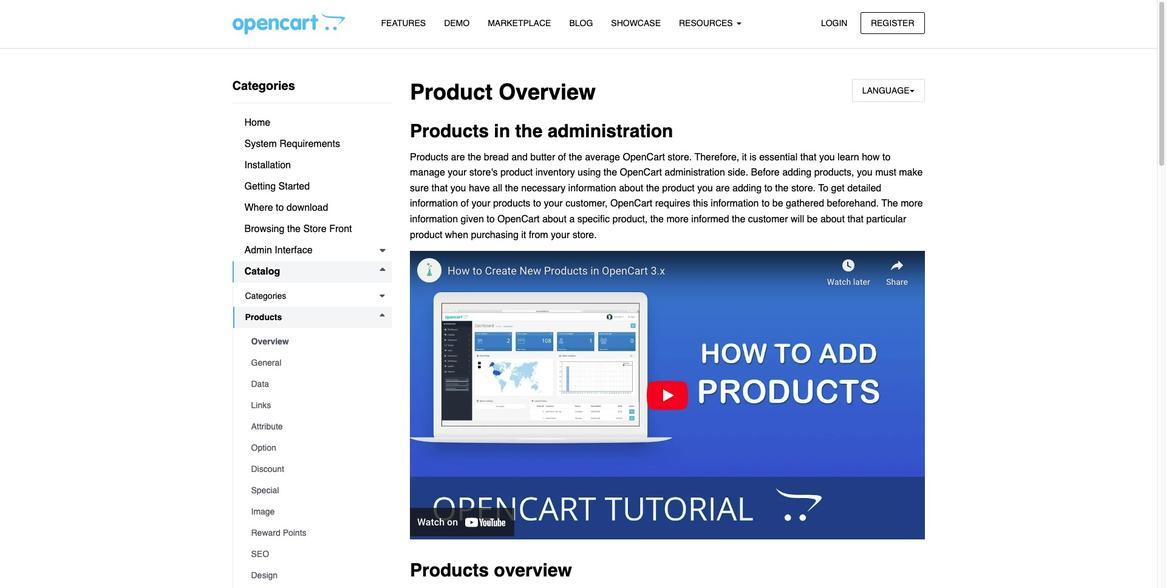 Task type: describe. For each thing, give the bounding box(es) containing it.
admin interface
[[245, 245, 313, 256]]

marketplace link
[[479, 13, 560, 34]]

therefore,
[[695, 152, 739, 163]]

given
[[461, 214, 484, 225]]

products for products are the bread and butter of the average opencart store. therefore, it is essential that you learn how to manage your store's product inventory using the opencart administration side. before adding products, you must make sure that you have all the necessary information about the product you are adding to the store. to get detailed information of your products to your customer, opencart requires this information to be gathered beforehand. the more information given to opencart about a specific product, the more informed the customer will be about that particular product when purchasing it from your store.
[[410, 152, 448, 163]]

the right in
[[515, 120, 543, 142]]

image link
[[239, 501, 392, 522]]

to up must
[[883, 152, 891, 163]]

0 horizontal spatial be
[[773, 198, 783, 209]]

where
[[245, 202, 273, 213]]

sure
[[410, 183, 429, 194]]

your left store's on the top left
[[448, 167, 467, 178]]

admin interface link
[[232, 240, 392, 261]]

overview
[[494, 560, 572, 581]]

you up products,
[[819, 152, 835, 163]]

requires
[[655, 198, 690, 209]]

system requirements
[[245, 139, 340, 149]]

login
[[821, 18, 848, 28]]

products for products overview
[[410, 560, 489, 581]]

design
[[251, 570, 278, 580]]

is
[[750, 152, 757, 163]]

customer
[[748, 214, 788, 225]]

you up detailed
[[857, 167, 873, 178]]

browsing the store front link
[[232, 219, 392, 240]]

products for products
[[245, 312, 282, 322]]

products overview
[[410, 560, 572, 581]]

make
[[899, 167, 923, 178]]

the inside 'link'
[[287, 224, 301, 234]]

installation link
[[232, 155, 392, 176]]

showcase
[[611, 18, 661, 28]]

home
[[245, 117, 270, 128]]

0 horizontal spatial adding
[[733, 183, 762, 194]]

using
[[578, 167, 601, 178]]

to up customer
[[762, 198, 770, 209]]

the right all
[[505, 183, 519, 194]]

your down a
[[551, 229, 570, 240]]

the up the using
[[569, 152, 582, 163]]

special
[[251, 485, 279, 495]]

the down average
[[604, 167, 617, 178]]

interface
[[275, 245, 313, 256]]

gathered
[[786, 198, 824, 209]]

store's
[[469, 167, 498, 178]]

features
[[381, 18, 426, 28]]

customer,
[[566, 198, 608, 209]]

1 horizontal spatial more
[[901, 198, 923, 209]]

0 horizontal spatial more
[[667, 214, 689, 225]]

0 vertical spatial overview
[[499, 80, 596, 104]]

where to download
[[245, 202, 328, 213]]

front
[[329, 224, 352, 234]]

0 horizontal spatial about
[[542, 214, 567, 225]]

0 vertical spatial categories
[[232, 79, 295, 93]]

login link
[[811, 12, 858, 34]]

features link
[[372, 13, 435, 34]]

manage
[[410, 167, 445, 178]]

0 vertical spatial administration
[[548, 120, 673, 142]]

and
[[512, 152, 528, 163]]

products
[[493, 198, 531, 209]]

blog
[[569, 18, 593, 28]]

requirements
[[280, 139, 340, 149]]

side.
[[728, 167, 749, 178]]

purchasing
[[471, 229, 519, 240]]

informed
[[692, 214, 729, 225]]

have
[[469, 183, 490, 194]]

get
[[831, 183, 845, 194]]

products are the bread and butter of the average opencart store. therefore, it is essential that you learn how to manage your store's product inventory using the opencart administration side. before adding products, you must make sure that you have all the necessary information about the product you are adding to the store. to get detailed information of your products to your customer, opencart requires this information to be gathered beforehand. the more information given to opencart about a specific product, the more informed the customer will be about that particular product when purchasing it from your store.
[[410, 152, 923, 240]]

home link
[[232, 112, 392, 134]]

when
[[445, 229, 468, 240]]

demo
[[444, 18, 470, 28]]

bread
[[484, 152, 509, 163]]

product,
[[613, 214, 648, 225]]

reward points
[[251, 528, 307, 538]]

you left have
[[451, 183, 466, 194]]

links
[[251, 400, 271, 410]]

1 vertical spatial overview
[[251, 337, 289, 346]]

download
[[287, 202, 328, 213]]

to up purchasing
[[487, 214, 495, 225]]

administration inside products are the bread and butter of the average opencart store. therefore, it is essential that you learn how to manage your store's product inventory using the opencart administration side. before adding products, you must make sure that you have all the necessary information about the product you are adding to the store. to get detailed information of your products to your customer, opencart requires this information to be gathered beforehand. the more information given to opencart about a specific product, the more informed the customer will be about that particular product when purchasing it from your store.
[[665, 167, 725, 178]]

register link
[[861, 12, 925, 34]]

opencart up the product,
[[611, 198, 653, 209]]

all
[[493, 183, 502, 194]]

data
[[251, 379, 269, 389]]

resources link
[[670, 13, 751, 34]]

information down sure
[[410, 198, 458, 209]]

to down before
[[765, 183, 773, 194]]

0 horizontal spatial that
[[432, 183, 448, 194]]

browsing the store front
[[245, 224, 352, 234]]

a
[[569, 214, 575, 225]]

seo link
[[239, 544, 392, 565]]

admin
[[245, 245, 272, 256]]

data link
[[239, 374, 392, 395]]

attribute link
[[239, 416, 392, 437]]

showcase link
[[602, 13, 670, 34]]

register
[[871, 18, 915, 28]]

opencart down average
[[620, 167, 662, 178]]

system requirements link
[[232, 134, 392, 155]]

0 vertical spatial product
[[501, 167, 533, 178]]

the up store's on the top left
[[468, 152, 481, 163]]

discount
[[251, 464, 284, 474]]

demo link
[[435, 13, 479, 34]]

products link
[[233, 307, 392, 328]]

blog link
[[560, 13, 602, 34]]

started
[[279, 181, 310, 192]]

language button
[[852, 79, 925, 102]]

0 horizontal spatial are
[[451, 152, 465, 163]]



Task type: locate. For each thing, give the bounding box(es) containing it.
0 vertical spatial store.
[[668, 152, 692, 163]]

that down manage at the top
[[432, 183, 448, 194]]

option
[[251, 443, 276, 453]]

detailed
[[848, 183, 882, 194]]

installation
[[245, 160, 291, 171]]

to
[[818, 183, 829, 194]]

products for products in the administration
[[410, 120, 489, 142]]

0 horizontal spatial product
[[410, 229, 442, 240]]

2 horizontal spatial about
[[821, 214, 845, 225]]

1 vertical spatial of
[[461, 198, 469, 209]]

overview
[[499, 80, 596, 104], [251, 337, 289, 346]]

store
[[303, 224, 327, 234]]

1 horizontal spatial product
[[501, 167, 533, 178]]

1 vertical spatial that
[[432, 183, 448, 194]]

the left store
[[287, 224, 301, 234]]

administration down therefore,
[[665, 167, 725, 178]]

general link
[[239, 352, 392, 374]]

product down and
[[501, 167, 533, 178]]

about down beforehand.
[[821, 214, 845, 225]]

1 vertical spatial more
[[667, 214, 689, 225]]

average
[[585, 152, 620, 163]]

1 horizontal spatial overview
[[499, 80, 596, 104]]

discount link
[[239, 459, 392, 480]]

2 horizontal spatial store.
[[792, 183, 816, 194]]

0 horizontal spatial overview
[[251, 337, 289, 346]]

before
[[751, 167, 780, 178]]

1 horizontal spatial store.
[[668, 152, 692, 163]]

administration up average
[[548, 120, 673, 142]]

learn
[[838, 152, 859, 163]]

1 vertical spatial it
[[521, 229, 526, 240]]

categories link
[[233, 286, 392, 307]]

it left is
[[742, 152, 747, 163]]

product
[[410, 80, 493, 104]]

information up when
[[410, 214, 458, 225]]

inventory
[[536, 167, 575, 178]]

overview link
[[239, 331, 392, 352]]

essential
[[759, 152, 798, 163]]

about left a
[[542, 214, 567, 225]]

products inside products are the bread and butter of the average opencart store. therefore, it is essential that you learn how to manage your store's product inventory using the opencart administration side. before adding products, you must make sure that you have all the necessary information about the product you are adding to the store. to get detailed information of your products to your customer, opencart requires this information to be gathered beforehand. the more information given to opencart about a specific product, the more informed the customer will be about that particular product when purchasing it from your store.
[[410, 152, 448, 163]]

be
[[773, 198, 783, 209], [807, 214, 818, 225]]

it left from
[[521, 229, 526, 240]]

design link
[[239, 565, 392, 586]]

0 horizontal spatial of
[[461, 198, 469, 209]]

of up the inventory
[[558, 152, 566, 163]]

the
[[882, 198, 898, 209]]

2 vertical spatial product
[[410, 229, 442, 240]]

your down necessary
[[544, 198, 563, 209]]

image
[[251, 507, 275, 516]]

about
[[619, 183, 643, 194], [542, 214, 567, 225], [821, 214, 845, 225]]

store. down specific
[[573, 229, 597, 240]]

to right where
[[276, 202, 284, 213]]

information
[[568, 183, 616, 194], [410, 198, 458, 209], [711, 198, 759, 209], [410, 214, 458, 225]]

must
[[875, 167, 897, 178]]

overview up products in the administration
[[499, 80, 596, 104]]

that
[[801, 152, 817, 163], [432, 183, 448, 194], [848, 214, 864, 225]]

necessary
[[521, 183, 566, 194]]

getting started link
[[232, 176, 392, 197]]

categories
[[232, 79, 295, 93], [245, 291, 286, 301]]

product left when
[[410, 229, 442, 240]]

0 vertical spatial are
[[451, 152, 465, 163]]

reward points link
[[239, 522, 392, 544]]

1 vertical spatial be
[[807, 214, 818, 225]]

attribute
[[251, 422, 283, 431]]

categories down catalog
[[245, 291, 286, 301]]

system
[[245, 139, 277, 149]]

opencart down products
[[498, 214, 540, 225]]

more down the requires
[[667, 214, 689, 225]]

from
[[529, 229, 548, 240]]

the down the requires
[[650, 214, 664, 225]]

are
[[451, 152, 465, 163], [716, 183, 730, 194]]

2 vertical spatial that
[[848, 214, 864, 225]]

1 vertical spatial administration
[[665, 167, 725, 178]]

1 horizontal spatial are
[[716, 183, 730, 194]]

adding down the essential
[[783, 167, 812, 178]]

to
[[883, 152, 891, 163], [765, 183, 773, 194], [533, 198, 541, 209], [762, 198, 770, 209], [276, 202, 284, 213], [487, 214, 495, 225]]

1 horizontal spatial adding
[[783, 167, 812, 178]]

more right the "the"
[[901, 198, 923, 209]]

seo
[[251, 549, 269, 559]]

the
[[515, 120, 543, 142], [468, 152, 481, 163], [569, 152, 582, 163], [604, 167, 617, 178], [505, 183, 519, 194], [646, 183, 660, 194], [775, 183, 789, 194], [650, 214, 664, 225], [732, 214, 746, 225], [287, 224, 301, 234]]

are left bread
[[451, 152, 465, 163]]

language
[[862, 86, 910, 95]]

to down necessary
[[533, 198, 541, 209]]

where to download link
[[232, 197, 392, 219]]

2 vertical spatial store.
[[573, 229, 597, 240]]

special link
[[239, 480, 392, 501]]

1 horizontal spatial it
[[742, 152, 747, 163]]

the up the requires
[[646, 183, 660, 194]]

1 vertical spatial product
[[662, 183, 695, 194]]

store. up gathered
[[792, 183, 816, 194]]

that down beforehand.
[[848, 214, 864, 225]]

product up the requires
[[662, 183, 695, 194]]

that right the essential
[[801, 152, 817, 163]]

getting
[[245, 181, 276, 192]]

information up the informed in the right top of the page
[[711, 198, 759, 209]]

be up customer
[[773, 198, 783, 209]]

1 vertical spatial adding
[[733, 183, 762, 194]]

overview up general
[[251, 337, 289, 346]]

0 vertical spatial that
[[801, 152, 817, 163]]

you
[[819, 152, 835, 163], [857, 167, 873, 178], [451, 183, 466, 194], [698, 183, 713, 194]]

1 horizontal spatial about
[[619, 183, 643, 194]]

of up given
[[461, 198, 469, 209]]

1 vertical spatial are
[[716, 183, 730, 194]]

products in the administration
[[410, 120, 673, 142]]

1 horizontal spatial of
[[558, 152, 566, 163]]

you up the this
[[698, 183, 713, 194]]

beforehand.
[[827, 198, 879, 209]]

2 horizontal spatial that
[[848, 214, 864, 225]]

in
[[494, 120, 510, 142]]

0 horizontal spatial it
[[521, 229, 526, 240]]

1 vertical spatial categories
[[245, 291, 286, 301]]

catalog link
[[232, 261, 392, 282]]

marketplace
[[488, 18, 551, 28]]

about up the product,
[[619, 183, 643, 194]]

opencart - open source shopping cart solution image
[[232, 13, 345, 35]]

product overview
[[410, 80, 596, 104]]

how
[[862, 152, 880, 163]]

are down side.
[[716, 183, 730, 194]]

be right will
[[807, 214, 818, 225]]

0 horizontal spatial store.
[[573, 229, 597, 240]]

general
[[251, 358, 281, 368]]

1 vertical spatial store.
[[792, 183, 816, 194]]

getting started
[[245, 181, 310, 192]]

resources
[[679, 18, 735, 28]]

0 vertical spatial adding
[[783, 167, 812, 178]]

option link
[[239, 437, 392, 459]]

your down have
[[472, 198, 491, 209]]

products,
[[814, 167, 854, 178]]

1 horizontal spatial that
[[801, 152, 817, 163]]

opencart right average
[[623, 152, 665, 163]]

2 horizontal spatial product
[[662, 183, 695, 194]]

store. left therefore,
[[668, 152, 692, 163]]

0 vertical spatial be
[[773, 198, 783, 209]]

the down before
[[775, 183, 789, 194]]

adding down side.
[[733, 183, 762, 194]]

1 horizontal spatial be
[[807, 214, 818, 225]]

categories up home
[[232, 79, 295, 93]]

information down the using
[[568, 183, 616, 194]]

this
[[693, 198, 708, 209]]

points
[[283, 528, 307, 538]]

the right the informed in the right top of the page
[[732, 214, 746, 225]]

0 vertical spatial of
[[558, 152, 566, 163]]

0 vertical spatial more
[[901, 198, 923, 209]]

0 vertical spatial it
[[742, 152, 747, 163]]

browsing
[[245, 224, 285, 234]]

will
[[791, 214, 804, 225]]

administration
[[548, 120, 673, 142], [665, 167, 725, 178]]



Task type: vqa. For each thing, say whether or not it's contained in the screenshot.
of to the left
yes



